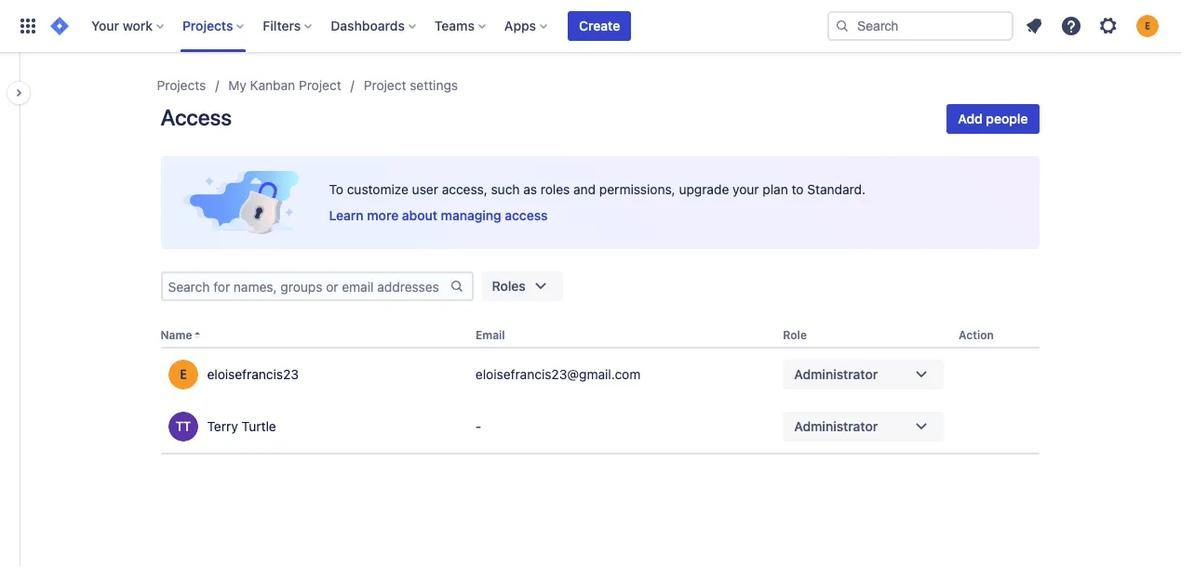 Task type: locate. For each thing, give the bounding box(es) containing it.
0 vertical spatial administrator
[[794, 367, 878, 383]]

name
[[161, 329, 192, 343]]

user
[[412, 182, 438, 197]]

project inside project settings link
[[364, 77, 406, 93]]

1 horizontal spatial project
[[364, 77, 406, 93]]

administrator button
[[783, 360, 944, 390], [783, 413, 944, 442]]

administrator left open user roles picker icon
[[794, 419, 878, 435]]

my
[[228, 77, 247, 93]]

jira software image
[[48, 15, 71, 37]]

my kanban project
[[228, 77, 341, 93]]

my kanban project link
[[228, 74, 341, 97]]

1 vertical spatial administrator button
[[783, 413, 944, 442]]

project right kanban
[[299, 77, 341, 93]]

2 project from the left
[[364, 77, 406, 93]]

open user roles picker image
[[910, 416, 933, 439]]

to
[[329, 182, 343, 197]]

eloisefrancis23@gmail.com
[[476, 367, 641, 383]]

jira software image
[[48, 15, 71, 37]]

add people
[[958, 111, 1028, 127]]

2 administrator from the top
[[794, 419, 878, 435]]

administrator button up open user roles picker icon
[[783, 360, 944, 390]]

people and their roles element
[[161, 324, 1039, 455]]

primary element
[[11, 0, 828, 52]]

such
[[491, 182, 520, 197]]

settings image
[[1098, 15, 1120, 37]]

upgrade
[[679, 182, 729, 197]]

customize
[[347, 182, 409, 197]]

notifications image
[[1023, 15, 1045, 37]]

project settings
[[364, 77, 458, 93]]

terry turtle
[[207, 419, 276, 435]]

standard.
[[807, 182, 866, 197]]

create banner
[[0, 0, 1181, 52]]

project left settings
[[364, 77, 406, 93]]

turtle
[[242, 419, 276, 435]]

kanban
[[250, 77, 295, 93]]

administrator down the role
[[794, 367, 878, 383]]

1 administrator from the top
[[794, 367, 878, 383]]

plan
[[763, 182, 788, 197]]

project
[[299, 77, 341, 93], [364, 77, 406, 93]]

project inside my kanban project link
[[299, 77, 341, 93]]

1 vertical spatial administrator
[[794, 419, 878, 435]]

projects
[[157, 77, 206, 93]]

roles
[[541, 182, 570, 197]]

as
[[523, 182, 537, 197]]

managing
[[441, 208, 501, 223]]

email
[[476, 329, 505, 343]]

projects link
[[157, 74, 206, 97]]

1 administrator button from the top
[[783, 360, 944, 390]]

access,
[[442, 182, 488, 197]]

0 vertical spatial administrator button
[[783, 360, 944, 390]]

administrator button down open user roles picker image
[[783, 413, 944, 442]]

project settings link
[[364, 74, 458, 97]]

administrator button for eloisefrancis23@gmail.com
[[783, 360, 944, 390]]

Search for names, groups or email addresses text field
[[162, 274, 449, 300]]

learn more about managing access link
[[329, 207, 548, 225]]

create button
[[568, 11, 631, 41]]

administrator
[[794, 367, 878, 383], [794, 419, 878, 435]]

access
[[161, 104, 232, 130]]

learn
[[329, 208, 364, 223]]

1 project from the left
[[299, 77, 341, 93]]

2 administrator button from the top
[[783, 413, 944, 442]]

0 horizontal spatial project
[[299, 77, 341, 93]]

to customize user access, such as roles and permissions, upgrade your plan to standard.
[[329, 182, 866, 197]]



Task type: vqa. For each thing, say whether or not it's contained in the screenshot.
Search 'field'
yes



Task type: describe. For each thing, give the bounding box(es) containing it.
your profile and settings image
[[1137, 15, 1159, 37]]

help image
[[1060, 15, 1083, 37]]

access
[[505, 208, 548, 223]]

create
[[579, 18, 620, 34]]

learn more about managing access
[[329, 208, 548, 223]]

name button
[[161, 329, 192, 343]]

add people button
[[947, 104, 1039, 134]]

administrator button for -
[[783, 413, 944, 442]]

permissions,
[[599, 182, 676, 197]]

role
[[783, 329, 807, 343]]

administrator for -
[[794, 419, 878, 435]]

administrator for eloisefrancis23@gmail.com
[[794, 367, 878, 383]]

add
[[958, 111, 983, 127]]

to
[[792, 182, 804, 197]]

Search field
[[828, 11, 1014, 41]]

and
[[574, 182, 596, 197]]

settings
[[410, 77, 458, 93]]

search image
[[835, 19, 850, 34]]

people
[[986, 111, 1028, 127]]

your
[[733, 182, 759, 197]]

terry
[[207, 419, 238, 435]]

action
[[959, 329, 994, 343]]

-
[[476, 419, 482, 435]]

more
[[367, 208, 399, 223]]

open user roles picker image
[[910, 364, 933, 386]]

eloisefrancis23
[[207, 367, 299, 383]]

about
[[402, 208, 438, 223]]



